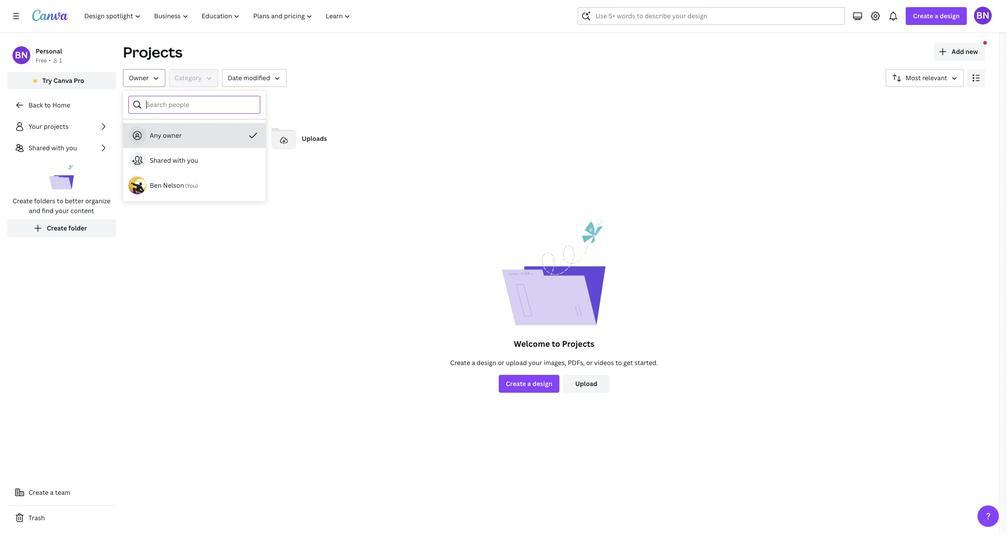 Task type: locate. For each thing, give the bounding box(es) containing it.
to left 'better'
[[57, 197, 63, 205]]

create a team
[[29, 488, 70, 497]]

1 horizontal spatial ben nelson image
[[974, 7, 992, 25]]

your
[[55, 206, 69, 215], [528, 358, 542, 367]]

list box
[[123, 123, 266, 198]]

1 horizontal spatial projects
[[562, 338, 594, 349]]

0 horizontal spatial you
[[66, 144, 77, 152]]

upload button
[[563, 375, 610, 393]]

or right pdfs,
[[586, 358, 593, 367]]

shared with you down projects
[[29, 144, 77, 152]]

0 horizontal spatial shared with you
[[29, 144, 77, 152]]

shared with you inside shared with you button
[[150, 156, 198, 165]]

create a team button
[[7, 484, 116, 502]]

0 vertical spatial shared
[[29, 144, 50, 152]]

1 horizontal spatial you
[[187, 156, 198, 165]]

or left upload
[[498, 358, 504, 367]]

you down starred link
[[187, 156, 198, 165]]

0 horizontal spatial or
[[498, 358, 504, 367]]

projects up pdfs,
[[562, 338, 594, 349]]

you down your projects link
[[66, 144, 77, 152]]

•
[[49, 57, 51, 64]]

1 horizontal spatial or
[[586, 358, 593, 367]]

you
[[66, 144, 77, 152], [187, 156, 198, 165]]

date
[[228, 74, 242, 82]]

your right upload
[[528, 358, 542, 367]]

create a design for create a design dropdown button
[[913, 12, 960, 20]]

1 vertical spatial projects
[[562, 338, 594, 349]]

shared with you for shared with you button
[[150, 156, 198, 165]]

category
[[175, 74, 202, 82]]

create folders to better organize and find your content
[[13, 197, 111, 215]]

0 vertical spatial design
[[940, 12, 960, 20]]

you inside button
[[187, 156, 198, 165]]

with for shared with you button
[[173, 156, 186, 165]]

2 horizontal spatial design
[[940, 12, 960, 20]]

any owner
[[150, 131, 182, 140]]

list
[[7, 118, 116, 237]]

shared
[[29, 144, 50, 152], [150, 156, 171, 165]]

shared with you option
[[123, 148, 266, 173]]

to left get
[[616, 358, 622, 367]]

create a design
[[913, 12, 960, 20], [506, 379, 553, 388]]

to up images,
[[552, 338, 560, 349]]

create a design down upload
[[506, 379, 553, 388]]

0 vertical spatial shared with you
[[29, 144, 77, 152]]

most relevant
[[906, 74, 947, 82]]

1 vertical spatial shared
[[150, 156, 171, 165]]

create a design for create a design button on the bottom
[[506, 379, 553, 388]]

list containing your projects
[[7, 118, 116, 237]]

to right back
[[44, 101, 51, 109]]

find
[[42, 206, 54, 215]]

create a design inside button
[[506, 379, 553, 388]]

shared down starred at the top of the page
[[150, 156, 171, 165]]

create a design up the add
[[913, 12, 960, 20]]

create
[[913, 12, 933, 20], [13, 197, 33, 205], [47, 224, 67, 232], [450, 358, 470, 367], [506, 379, 526, 388], [29, 488, 49, 497]]

back to home
[[29, 101, 70, 109]]

content
[[70, 206, 94, 215]]

shared for shared with you link
[[29, 144, 50, 152]]

starred link
[[123, 123, 261, 155]]

a down create a design or upload your images, pdfs, or videos to get started.
[[528, 379, 531, 388]]

free •
[[36, 57, 51, 64]]

or
[[498, 358, 504, 367], [586, 358, 593, 367]]

1 horizontal spatial your
[[528, 358, 542, 367]]

free
[[36, 57, 47, 64]]

1 vertical spatial shared with you
[[150, 156, 198, 165]]

shared inside button
[[150, 156, 171, 165]]

create inside button
[[29, 488, 49, 497]]

)
[[196, 182, 198, 189]]

your right find on the left top of page
[[55, 206, 69, 215]]

upload
[[506, 358, 527, 367]]

Search people search field
[[146, 96, 255, 113]]

0 horizontal spatial shared
[[29, 144, 50, 152]]

shared with you down starred at the top of the page
[[150, 156, 198, 165]]

1 horizontal spatial design
[[533, 379, 553, 388]]

Sort by button
[[886, 69, 964, 87]]

0 vertical spatial your
[[55, 206, 69, 215]]

shared for shared with you button
[[150, 156, 171, 165]]

create a design inside dropdown button
[[913, 12, 960, 20]]

1 horizontal spatial shared with you
[[150, 156, 198, 165]]

1 horizontal spatial create a design
[[913, 12, 960, 20]]

a
[[935, 12, 938, 20], [472, 358, 475, 367], [528, 379, 531, 388], [50, 488, 54, 497]]

ben nelson image
[[974, 7, 992, 25], [12, 46, 30, 64]]

and
[[29, 206, 40, 215]]

design for create a design dropdown button
[[940, 12, 960, 20]]

0 vertical spatial create a design
[[913, 12, 960, 20]]

images,
[[544, 358, 566, 367]]

add new
[[952, 47, 978, 56]]

shared with you
[[29, 144, 77, 152], [150, 156, 198, 165]]

0 vertical spatial you
[[66, 144, 77, 152]]

nelson
[[163, 181, 184, 189]]

design inside button
[[533, 379, 553, 388]]

folder
[[68, 224, 87, 232]]

design left bn dropdown button
[[940, 12, 960, 20]]

you for shared with you button
[[187, 156, 198, 165]]

ben nelson image left free
[[12, 46, 30, 64]]

create a design button
[[906, 7, 967, 25]]

design inside dropdown button
[[940, 12, 960, 20]]

1 vertical spatial create a design
[[506, 379, 553, 388]]

None search field
[[578, 7, 845, 25]]

try canva pro button
[[7, 72, 116, 89]]

add new button
[[934, 43, 985, 61]]

Date modified button
[[222, 69, 287, 87]]

pro
[[74, 76, 84, 85]]

1 vertical spatial you
[[187, 156, 198, 165]]

shared with you inside shared with you link
[[29, 144, 77, 152]]

1 horizontal spatial shared
[[150, 156, 171, 165]]

back
[[29, 101, 43, 109]]

0 horizontal spatial design
[[477, 358, 496, 367]]

Search search field
[[596, 8, 828, 25]]

projects up the owner button
[[123, 42, 183, 62]]

with
[[51, 144, 64, 152], [173, 156, 186, 165]]

ben nelson option
[[123, 173, 266, 198]]

design down create a design or upload your images, pdfs, or videos to get started.
[[533, 379, 553, 388]]

0 horizontal spatial with
[[51, 144, 64, 152]]

shared down your
[[29, 144, 50, 152]]

0 horizontal spatial create a design
[[506, 379, 553, 388]]

new
[[966, 47, 978, 56]]

create a design button
[[499, 375, 560, 393]]

1 vertical spatial ben nelson image
[[12, 46, 30, 64]]

0 horizontal spatial your
[[55, 206, 69, 215]]

with down projects
[[51, 144, 64, 152]]

a left team
[[50, 488, 54, 497]]

0 vertical spatial ben nelson image
[[974, 7, 992, 25]]

projects
[[123, 42, 183, 62], [562, 338, 594, 349]]

a inside dropdown button
[[935, 12, 938, 20]]

with down starred at the top of the page
[[173, 156, 186, 165]]

any
[[150, 131, 161, 140]]

try canva pro
[[42, 76, 84, 85]]

ben
[[150, 181, 162, 189]]

0 vertical spatial with
[[51, 144, 64, 152]]

with inside button
[[173, 156, 186, 165]]

2 vertical spatial design
[[533, 379, 553, 388]]

0 vertical spatial projects
[[123, 42, 183, 62]]

starred
[[157, 134, 180, 143]]

design left upload
[[477, 358, 496, 367]]

a up add new dropdown button
[[935, 12, 938, 20]]

to
[[44, 101, 51, 109], [57, 197, 63, 205], [552, 338, 560, 349], [616, 358, 622, 367]]

Owner button
[[123, 69, 165, 87]]

ben nelson image up new
[[974, 7, 992, 25]]

design
[[940, 12, 960, 20], [477, 358, 496, 367], [533, 379, 553, 388]]

0 horizontal spatial ben nelson image
[[12, 46, 30, 64]]

relevant
[[922, 74, 947, 82]]

welcome to projects
[[514, 338, 594, 349]]

create inside the create folders to better organize and find your content
[[13, 197, 33, 205]]

owner
[[163, 131, 182, 140]]

1 horizontal spatial with
[[173, 156, 186, 165]]

folders
[[34, 197, 55, 205]]

1 vertical spatial with
[[173, 156, 186, 165]]



Task type: vqa. For each thing, say whether or not it's contained in the screenshot.
Shared with you link at left top
yes



Task type: describe. For each thing, give the bounding box(es) containing it.
create folder
[[47, 224, 87, 232]]

uploads
[[302, 134, 327, 143]]

your projects
[[29, 122, 68, 131]]

organize
[[85, 197, 111, 205]]

with for shared with you link
[[51, 144, 64, 152]]

get
[[624, 358, 633, 367]]

a inside button
[[528, 379, 531, 388]]

shared with you link
[[7, 139, 116, 157]]

you
[[187, 182, 196, 189]]

you for shared with you link
[[66, 144, 77, 152]]

2 or from the left
[[586, 358, 593, 367]]

a left upload
[[472, 358, 475, 367]]

ben nelson element
[[12, 46, 30, 64]]

to inside the create folders to better organize and find your content
[[57, 197, 63, 205]]

design for create a design button on the bottom
[[533, 379, 553, 388]]

welcome
[[514, 338, 550, 349]]

team
[[55, 488, 70, 497]]

create a design or upload your images, pdfs, or videos to get started.
[[450, 358, 658, 367]]

projects
[[44, 122, 68, 131]]

your
[[29, 122, 42, 131]]

1 vertical spatial your
[[528, 358, 542, 367]]

trash link
[[7, 509, 116, 527]]

started.
[[635, 358, 658, 367]]

1 vertical spatial design
[[477, 358, 496, 367]]

home
[[52, 101, 70, 109]]

ben nelson image for ben nelson image at the right top of the page
[[974, 7, 992, 25]]

try
[[42, 76, 52, 85]]

a inside button
[[50, 488, 54, 497]]

upload
[[575, 379, 597, 388]]

any owner option
[[123, 123, 266, 148]]

modified
[[243, 74, 270, 82]]

0 horizontal spatial projects
[[123, 42, 183, 62]]

top level navigation element
[[78, 7, 358, 25]]

shared with you for shared with you link
[[29, 144, 77, 152]]

bn button
[[974, 7, 992, 25]]

trash
[[29, 514, 45, 522]]

list box containing any owner
[[123, 123, 266, 198]]

better
[[65, 197, 84, 205]]

1 or from the left
[[498, 358, 504, 367]]

owner
[[129, 74, 149, 82]]

ben nelson image
[[974, 7, 992, 25]]

uploads link
[[268, 123, 406, 155]]

your inside the create folders to better organize and find your content
[[55, 206, 69, 215]]

back to home link
[[7, 96, 116, 114]]

any owner button
[[123, 123, 266, 148]]

pdfs,
[[568, 358, 585, 367]]

canva
[[53, 76, 72, 85]]

your projects link
[[7, 118, 116, 136]]

videos
[[594, 358, 614, 367]]

ben nelson image for ben nelson element
[[12, 46, 30, 64]]

date modified
[[228, 74, 270, 82]]

Category button
[[169, 69, 218, 87]]

create inside dropdown button
[[913, 12, 933, 20]]

add
[[952, 47, 964, 56]]

personal
[[36, 47, 62, 55]]

ben nelson ( you )
[[150, 181, 198, 189]]

shared with you button
[[123, 148, 266, 173]]

(
[[185, 182, 187, 189]]

create folder button
[[7, 219, 116, 237]]

1
[[59, 57, 62, 64]]

most
[[906, 74, 921, 82]]



